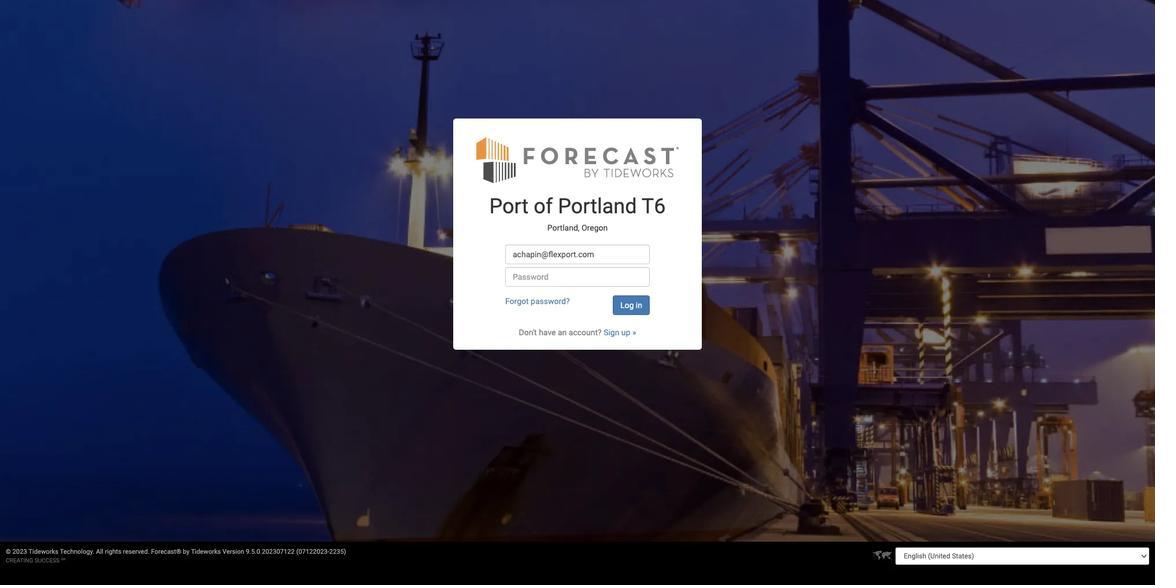 Task type: describe. For each thing, give the bounding box(es) containing it.
2 tideworks from the left
[[191, 548, 221, 556]]

port
[[489, 194, 529, 218]]

account?
[[569, 328, 602, 337]]

9.5.0.202307122
[[246, 548, 295, 556]]

log
[[620, 301, 634, 310]]

don't
[[519, 328, 537, 337]]

success
[[35, 557, 60, 564]]

Email or username text field
[[505, 244, 650, 264]]

forgot
[[505, 297, 529, 306]]

all
[[96, 548, 103, 556]]

reserved.
[[123, 548, 149, 556]]

up
[[622, 328, 631, 337]]

technology.
[[60, 548, 94, 556]]

an
[[558, 328, 567, 337]]

forecast® by tideworks image
[[476, 136, 679, 184]]

t6
[[642, 194, 666, 218]]

1 tideworks from the left
[[28, 548, 58, 556]]

log in button
[[613, 295, 650, 315]]

℠
[[61, 557, 65, 564]]

of
[[534, 194, 553, 218]]

»
[[633, 328, 636, 337]]



Task type: locate. For each thing, give the bounding box(es) containing it.
by
[[183, 548, 190, 556]]

oregon
[[582, 223, 608, 233]]

2235)
[[329, 548, 346, 556]]

Password password field
[[505, 267, 650, 287]]

portland,
[[547, 223, 580, 233]]

forgot password? link
[[505, 297, 570, 306]]

sign up » link
[[604, 328, 636, 337]]

portland
[[558, 194, 637, 218]]

0 horizontal spatial tideworks
[[28, 548, 58, 556]]

forgot password? log in
[[505, 297, 642, 310]]

© 2023 tideworks technology. all rights reserved. forecast® by tideworks version 9.5.0.202307122 (07122023-2235) creating success ℠
[[6, 548, 346, 564]]

©
[[6, 548, 11, 556]]

1 horizontal spatial tideworks
[[191, 548, 221, 556]]

tideworks right by
[[191, 548, 221, 556]]

2023
[[12, 548, 27, 556]]

password?
[[531, 297, 570, 306]]

creating
[[6, 557, 33, 564]]

(07122023-
[[296, 548, 329, 556]]

sign
[[604, 328, 620, 337]]

in
[[636, 301, 642, 310]]

tideworks
[[28, 548, 58, 556], [191, 548, 221, 556]]

have
[[539, 328, 556, 337]]

port of portland t6 portland, oregon
[[489, 194, 666, 233]]

tideworks up success
[[28, 548, 58, 556]]

don't have an account? sign up »
[[519, 328, 636, 337]]

rights
[[105, 548, 121, 556]]

version
[[223, 548, 244, 556]]

forecast®
[[151, 548, 181, 556]]



